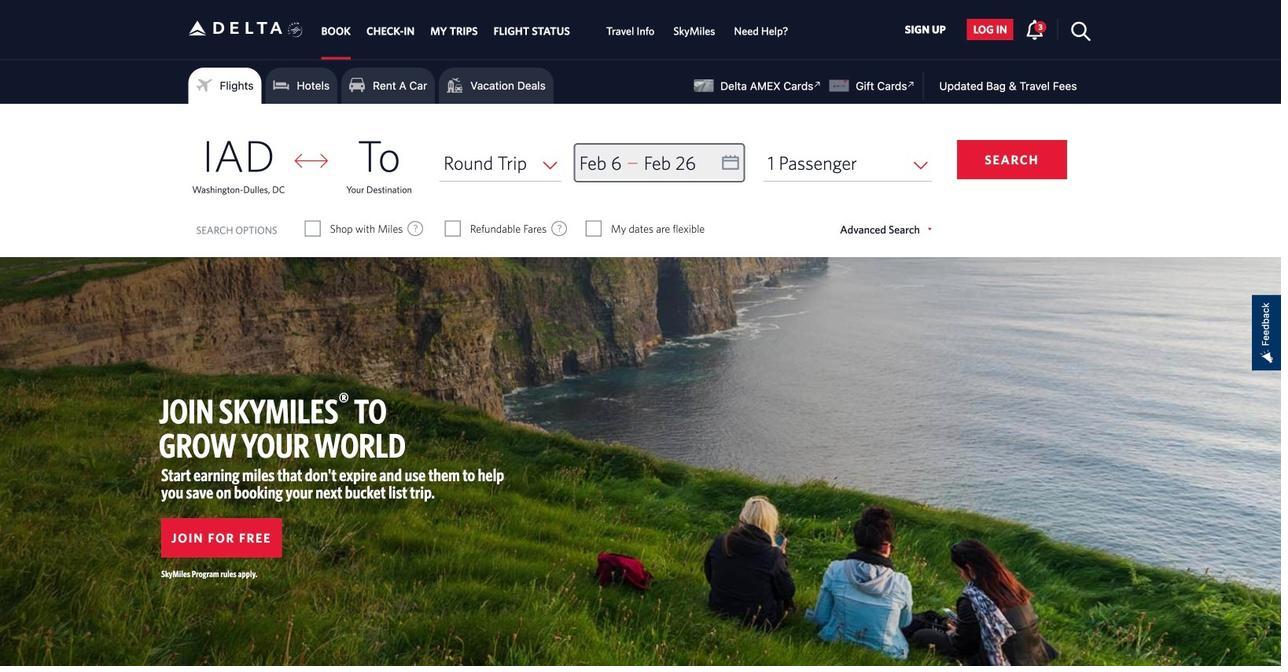 Task type: locate. For each thing, give the bounding box(es) containing it.
None checkbox
[[306, 221, 320, 237], [587, 221, 601, 237], [306, 221, 320, 237], [587, 221, 601, 237]]

skyteam image
[[288, 5, 303, 54]]

None field
[[440, 145, 561, 181], [764, 145, 932, 181], [440, 145, 561, 181], [764, 145, 932, 181]]

this link opens another site in a new window that may not follow the same accessibility policies as delta air lines. image
[[904, 77, 919, 92]]

None text field
[[575, 145, 743, 181]]

tab list
[[313, 0, 798, 59]]

None checkbox
[[446, 221, 460, 237]]

delta air lines image
[[188, 3, 283, 53]]

tab panel
[[0, 104, 1281, 257]]



Task type: vqa. For each thing, say whether or not it's contained in the screenshot.
tab list
yes



Task type: describe. For each thing, give the bounding box(es) containing it.
this link opens another site in a new window that may not follow the same accessibility policies as delta air lines. image
[[810, 77, 825, 92]]



